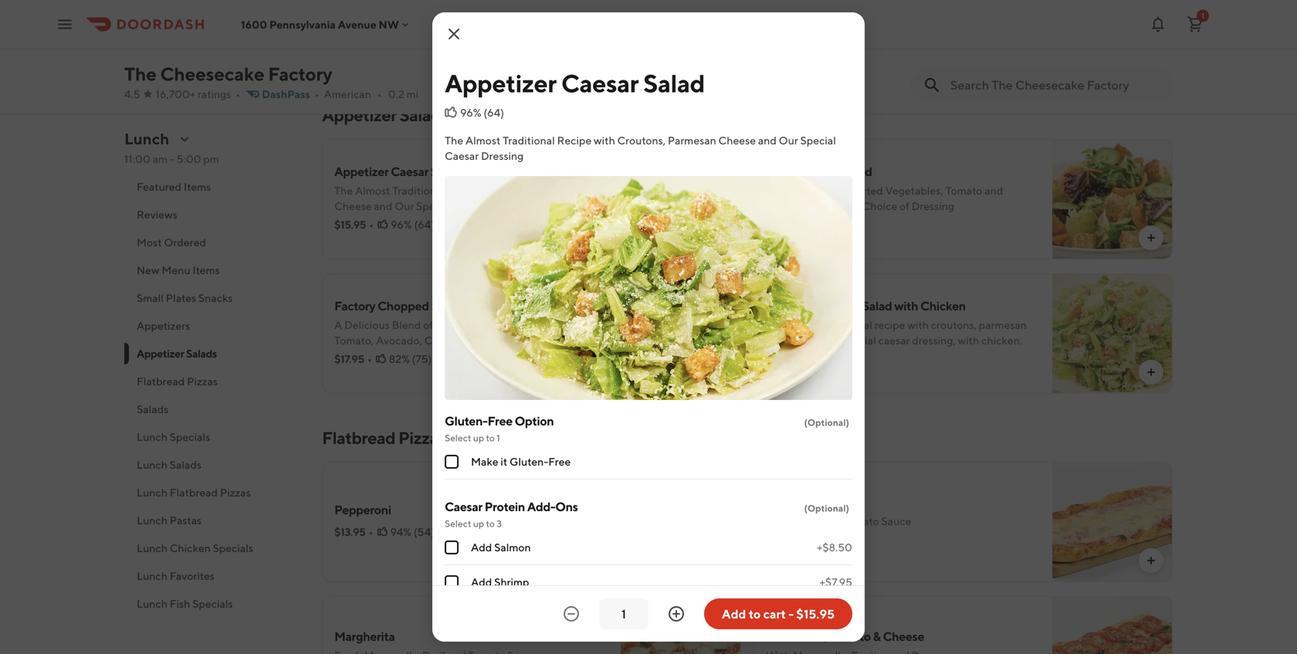 Task type: describe. For each thing, give the bounding box(es) containing it.
1 vertical spatial 96%
[[391, 218, 412, 231]]

1 horizontal spatial appetizer salads
[[322, 105, 448, 125]]

choice for bowl of housemade soup image
[[791, 0, 824, 8]]

pizzas inside button
[[220, 486, 251, 499]]

0 vertical spatial $15.95
[[334, 218, 366, 231]]

$21.95
[[766, 353, 797, 365]]

small plates snacks
[[137, 292, 233, 304]]

(16)
[[846, 533, 864, 546]]

tossed green salad mixed greens, assorted vegetables, tomato and croutons with your choice of dressing
[[766, 164, 1003, 212]]

the up 4.5
[[124, 63, 157, 85]]

appetizer inside appetizer caesar salad with chicken the almost traditional recipe with croutons, parmesan cheese and our special caesar dressing, with chicken.
[[766, 298, 820, 313]]

special inside appetizer caesar salad the almost traditional recipe with croutons, parmesan cheese and our special caesar dressing
[[416, 200, 452, 212]]

mi
[[407, 88, 419, 100]]

chicken inside appetizer caesar salad with chicken the almost traditional recipe with croutons, parmesan cheese and our special caesar dressing, with chicken.
[[921, 298, 966, 313]]

tomato,
[[334, 334, 374, 347]]

and inside the almost traditional recipe with croutons, parmesan cheese and our special caesar dressing
[[758, 134, 777, 147]]

dressing inside appetizer caesar salad the almost traditional recipe with croutons, parmesan cheese and our special caesar dressing
[[490, 200, 533, 212]]

1600
[[241, 18, 267, 31]]

cheesecake
[[160, 63, 264, 85]]

16,700+ ratings •
[[156, 88, 240, 100]]

friday) for bowl of housemade soup image
[[959, 27, 994, 39]]

parmesan
[[979, 319, 1027, 331]]

2 vertical spatial tomato
[[830, 629, 871, 644]]

except for cup of housemade soup image
[[483, 27, 526, 39]]

with inside appetizer caesar salad the almost traditional recipe with croutons, parmesan cheese and our special caesar dressing
[[483, 184, 505, 197]]

avocado,
[[376, 334, 422, 347]]

lunch for lunch favorites
[[137, 570, 168, 582]]

soup for cup of housemade soup image
[[552, 0, 578, 8]]

green
[[806, 164, 840, 179]]

add item to cart image for tossed green salad
[[1145, 232, 1158, 244]]

lunch fish specials
[[137, 597, 233, 610]]

parmesan inside appetizer caesar salad the almost traditional recipe with croutons, parmesan cheese and our special caesar dressing
[[557, 184, 606, 197]]

lunch for lunch fish specials
[[137, 597, 168, 610]]

your for cup of housemade soup image
[[334, 0, 357, 8]]

1 vertical spatial appetizer salads
[[137, 347, 217, 360]]

lunch favorites
[[137, 570, 215, 582]]

with inside tossed green salad mixed greens, assorted vegetables, tomato and croutons with your choice of dressing
[[814, 200, 835, 212]]

add for add to cart - $15.95
[[722, 607, 746, 621]]

select inside gluten-free option select up to 1
[[445, 432, 471, 443]]

cheese inside cheese mozzarella and tomato sauce
[[766, 495, 807, 509]]

clam for bowl of housemade soup image
[[1008, 27, 1034, 39]]

specials for fish
[[192, 597, 233, 610]]

$17.95
[[334, 353, 364, 365]]

add item to cart image for appetizer caesar salad
[[714, 232, 726, 244]]

flatbread pizzas inside "button"
[[137, 375, 218, 388]]

choice for cup of housemade soup image
[[359, 0, 392, 8]]

small plates snacks button
[[124, 284, 304, 312]]

or for bowl of housemade soup image
[[996, 27, 1006, 39]]

items inside button
[[193, 264, 220, 276]]

95% (24)
[[822, 353, 866, 365]]

0 vertical spatial -
[[170, 153, 174, 165]]

corn,
[[424, 334, 452, 347]]

artichoke for cup of housemade soup image
[[522, 11, 571, 24]]

add to cart - $15.95 button
[[704, 599, 853, 629]]

pepperoni image
[[621, 462, 741, 582]]

flatbread pizzas button
[[124, 368, 304, 395]]

11:00 am - 5:00 pm
[[124, 153, 219, 165]]

tortilla for bowl of housemade soup image
[[948, 0, 982, 8]]

$15.95 inside button
[[797, 607, 835, 621]]

93%
[[823, 533, 844, 546]]

appetizer inside appetizer caesar salad the almost traditional recipe with croutons, parmesan cheese and our special caesar dressing
[[334, 164, 389, 179]]

croutons
[[766, 200, 812, 212]]

cheese
[[766, 334, 801, 347]]

lunch pastas
[[137, 514, 202, 527]]

caesar inside caesar protein add-ons select up to 3
[[445, 499, 483, 514]]

notification bell image
[[1149, 15, 1168, 34]]

add-
[[527, 499, 555, 514]]

caesar protein add-ons group
[[445, 498, 853, 635]]

with inside the almost traditional recipe with croutons, parmesan cheese and our special caesar dressing
[[594, 134, 615, 147]]

ordered
[[164, 236, 206, 249]]

0 vertical spatial factory
[[268, 63, 332, 85]]

(75)
[[412, 353, 432, 365]]

appetizer inside dialog
[[445, 69, 557, 98]]

96% (64) inside appetizer caesar salad dialog
[[460, 106, 504, 119]]

mexican for bowl of housemade soup image
[[840, 0, 882, 8]]

only) for cup of housemade soup image
[[460, 42, 488, 55]]

hearts for bowl of housemade soup image
[[1005, 11, 1037, 24]]

lunch specials button
[[124, 423, 304, 451]]

soup for bowl of housemade soup image
[[984, 0, 1009, 8]]

$8.95
[[334, 30, 362, 42]]

chowder for bowl of housemade soup image
[[766, 42, 812, 55]]

fridays for bowl of housemade soup image
[[854, 42, 890, 55]]

traditional inside appetizer caesar salad the almost traditional recipe with croutons, parmesan cheese and our special caesar dressing
[[392, 184, 445, 197]]

am
[[153, 153, 168, 165]]

salmon
[[494, 541, 531, 554]]

almost inside the almost traditional recipe with croutons, parmesan cheese and our special caesar dressing
[[466, 134, 501, 147]]

your for bowl of housemade soup image
[[766, 0, 789, 8]]

0.2
[[388, 88, 404, 100]]

american • 0.2 mi
[[324, 88, 419, 100]]

0 horizontal spatial (64)
[[414, 218, 435, 231]]

up inside gluten-free option select up to 1
[[473, 432, 484, 443]]

pm
[[203, 153, 219, 165]]

16,700+
[[156, 88, 196, 100]]

choice
[[862, 200, 898, 212]]

1600 pennsylvania avenue nw button
[[241, 18, 411, 31]]

the inside the almost traditional recipe with croutons, parmesan cheese and our special caesar dressing
[[445, 134, 463, 147]]

traditional inside the almost traditional recipe with croutons, parmesan cheese and our special caesar dressing
[[503, 134, 555, 147]]

• for $8.95 •
[[365, 30, 370, 42]]

mushrooms for cup of housemade soup image
[[355, 27, 413, 39]]

• for dashpass •
[[315, 88, 319, 100]]

lunch fish specials button
[[124, 590, 304, 618]]

$11.50
[[766, 218, 796, 231]]

(54)
[[414, 526, 435, 538]]

3
[[497, 518, 502, 529]]

featured items button
[[124, 173, 304, 201]]

ons
[[555, 499, 578, 514]]

cheese inside the almost traditional recipe with croutons, parmesan cheese and our special caesar dressing
[[719, 134, 756, 147]]

delicious
[[344, 319, 390, 331]]

of: for cup of housemade soup image
[[394, 0, 406, 8]]

a
[[334, 319, 342, 331]]

(45)
[[845, 218, 865, 231]]

84% (19)
[[387, 30, 428, 42]]

margherita
[[334, 629, 395, 644]]

dressing,
[[912, 334, 956, 347]]

make
[[471, 455, 499, 468]]

reviews button
[[124, 201, 304, 229]]

recipe inside the almost traditional recipe with croutons, parmesan cheese and our special caesar dressing
[[557, 134, 592, 147]]

favorites
[[170, 570, 215, 582]]

cup of housemade soup image
[[621, 0, 741, 71]]

friday) for cup of housemade soup image
[[528, 27, 562, 39]]

increase quantity by 1 image
[[667, 605, 686, 623]]

small
[[137, 292, 164, 304]]

vegetables,
[[886, 184, 944, 197]]

open menu image
[[56, 15, 74, 34]]

1 horizontal spatial gluten-
[[510, 455, 549, 468]]

of inside tossed green salad mixed greens, assorted vegetables, tomato and croutons with your choice of dressing
[[900, 200, 910, 212]]

appetizers
[[137, 319, 190, 332]]

chowder for cup of housemade soup image
[[334, 42, 380, 55]]

94% (54)
[[390, 526, 435, 538]]

clam for cup of housemade soup image
[[577, 27, 603, 39]]

add item to cart image for your choice of: mexican chicken and tortilla soup (served daily), cream of chicken with artichoke hearts and mushrooms (served daily except friday) or clam chowder (served fridays only)
[[1145, 43, 1158, 56]]

appetizer caesar salad with chicken image
[[1053, 273, 1173, 394]]

tossed green salad image
[[1053, 139, 1173, 259]]

lunch flatbread pizzas
[[137, 486, 251, 499]]

the inside appetizer caesar salad with chicken the almost traditional recipe with croutons, parmesan cheese and our special caesar dressing, with chicken.
[[766, 319, 785, 331]]

specials for chicken
[[213, 542, 253, 554]]

$15.95 •
[[334, 218, 374, 231]]

96% inside appetizer caesar salad dialog
[[460, 106, 482, 119]]

salad for factory chopped salad a delicious blend of julienne romaine, grilled chicken, tomato, avocado, corn, bacon, blue cheese and apple with our vinaigrette
[[431, 298, 461, 313]]

menu
[[162, 264, 190, 276]]

lunch salads
[[137, 458, 202, 471]]

lunch chicken specials button
[[124, 534, 304, 562]]

your choice of: mexican chicken and tortilla soup (served daily), cream of chicken with artichoke hearts and mushrooms (served daily except friday) or clam chowder (served fridays only) for cup of housemade soup image
[[334, 0, 606, 55]]

cream for bowl of housemade soup image
[[840, 11, 873, 24]]

(64) inside appetizer caesar salad dialog
[[484, 106, 504, 119]]

to inside add to cart - $15.95 button
[[749, 607, 761, 621]]

caesar
[[879, 334, 910, 347]]

• for american • 0.2 mi
[[377, 88, 382, 100]]

salad for appetizer caesar salad with chicken the almost traditional recipe with croutons, parmesan cheese and our special caesar dressing, with chicken.
[[862, 298, 892, 313]]

82% (75)
[[389, 353, 432, 365]]

+$7.95
[[820, 576, 853, 588]]

cheese image
[[1053, 462, 1173, 582]]

romaine,
[[480, 319, 526, 331]]

cart
[[763, 607, 786, 621]]

add for add shrimp
[[471, 576, 492, 588]]

mixed
[[766, 184, 797, 197]]

pizzas inside "button"
[[187, 375, 218, 388]]

82%
[[389, 353, 410, 365]]

gluten- inside gluten-free option select up to 1
[[445, 414, 488, 428]]

our inside the almost traditional recipe with croutons, parmesan cheese and our special caesar dressing
[[779, 134, 798, 147]]

• for $13.95 •
[[369, 526, 373, 538]]

dashpass •
[[262, 88, 319, 100]]

most ordered
[[137, 236, 206, 249]]

croutons, inside appetizer caesar salad the almost traditional recipe with croutons, parmesan cheese and our special caesar dressing
[[507, 184, 555, 197]]

julienne
[[435, 319, 477, 331]]

0 vertical spatial specials
[[170, 431, 210, 443]]

tortilla for cup of housemade soup image
[[516, 0, 550, 8]]

plates
[[166, 292, 196, 304]]

our inside factory chopped salad a delicious blend of julienne romaine, grilled chicken, tomato, avocado, corn, bacon, blue cheese and apple with our vinaigrette
[[358, 349, 377, 362]]

it
[[501, 455, 508, 468]]

84% (45)
[[821, 218, 865, 231]]

fresh
[[766, 629, 797, 644]]

1 vertical spatial 96% (64)
[[391, 218, 435, 231]]

84% for 84% (45)
[[821, 218, 843, 231]]



Task type: locate. For each thing, give the bounding box(es) containing it.
add item to cart image for pepperoni
[[714, 554, 726, 567]]

1 (optional) from the top
[[804, 417, 850, 428]]

94%
[[390, 526, 412, 538]]

the up $15.95 •
[[334, 184, 353, 197]]

up inside caesar protein add-ons select up to 3
[[473, 518, 484, 529]]

(19)
[[410, 30, 428, 42]]

hearts for cup of housemade soup image
[[573, 11, 606, 24]]

(optional) up 93%
[[804, 503, 850, 514]]

appetizer caesar salad
[[445, 69, 705, 98]]

(optional) for gluten-free option
[[804, 417, 850, 428]]

+$8.50
[[817, 541, 853, 554]]

appetizer salads down 0.2 in the left of the page
[[322, 105, 448, 125]]

clam up 'item search' search field
[[1008, 27, 1034, 39]]

items down most ordered button
[[193, 264, 220, 276]]

1 or from the left
[[564, 27, 574, 39]]

cheese inside appetizer caesar salad the almost traditional recipe with croutons, parmesan cheese and our special caesar dressing
[[334, 200, 372, 212]]

84% left the (19)
[[387, 30, 408, 42]]

2 horizontal spatial your
[[838, 200, 860, 212]]

&
[[873, 629, 881, 644]]

0 horizontal spatial friday)
[[528, 27, 562, 39]]

appetizer down close appetizer caesar salad icon
[[445, 69, 557, 98]]

0 horizontal spatial only)
[[460, 42, 488, 55]]

appetizer up $15.95 •
[[334, 164, 389, 179]]

1 horizontal spatial friday)
[[959, 27, 994, 39]]

0 horizontal spatial recipe
[[447, 184, 481, 197]]

$21.95 •
[[766, 353, 805, 365]]

2 mexican from the left
[[840, 0, 882, 8]]

flatbread down appetizers
[[137, 375, 185, 388]]

choice
[[359, 0, 392, 8], [791, 0, 824, 8]]

0 horizontal spatial traditional
[[392, 184, 445, 197]]

hearts up 'item search' search field
[[1005, 11, 1037, 24]]

appetizers button
[[124, 312, 304, 340]]

add for add salmon
[[471, 541, 492, 554]]

add item to cart image for factory chopped salad
[[714, 366, 726, 378]]

2 of: from the left
[[826, 0, 838, 8]]

pepperoni
[[334, 502, 391, 517]]

lunch for lunch salads
[[137, 458, 168, 471]]

lunch flatbread pizzas button
[[124, 479, 304, 507]]

2 daily), from the left
[[807, 11, 838, 24]]

salad
[[643, 69, 705, 98], [431, 164, 461, 179], [842, 164, 872, 179], [431, 298, 461, 313], [862, 298, 892, 313]]

bowl of housemade soup image
[[1053, 0, 1173, 71]]

add item to cart image
[[1145, 43, 1158, 56], [714, 366, 726, 378], [714, 554, 726, 567], [1145, 554, 1158, 567]]

2 select from the top
[[445, 518, 471, 529]]

salads up lunch specials
[[137, 403, 169, 415]]

0 vertical spatial croutons,
[[617, 134, 666, 147]]

caesar inside the almost traditional recipe with croutons, parmesan cheese and our special caesar dressing
[[445, 149, 479, 162]]

appetizer caesar salad the almost traditional recipe with croutons, parmesan cheese and our special caesar dressing
[[334, 164, 606, 212]]

- right cart
[[789, 607, 794, 621]]

95%
[[822, 353, 844, 365]]

0 horizontal spatial free
[[488, 414, 513, 428]]

specials down the lunch pastas button
[[213, 542, 253, 554]]

1 horizontal spatial choice
[[791, 0, 824, 8]]

96% up appetizer caesar salad the almost traditional recipe with croutons, parmesan cheese and our special caesar dressing
[[460, 106, 482, 119]]

2 mushrooms from the left
[[787, 27, 845, 39]]

0 horizontal spatial 96%
[[391, 218, 412, 231]]

84% left the (45)
[[821, 218, 843, 231]]

1 mushrooms from the left
[[355, 27, 413, 39]]

appetizer caesar salad dialog
[[432, 12, 865, 654]]

1 horizontal spatial tortilla
[[948, 0, 982, 8]]

(optional)
[[804, 417, 850, 428], [804, 503, 850, 514]]

1 your choice of: mexican chicken and tortilla soup (served daily), cream of chicken with artichoke hearts and mushrooms (served daily except friday) or clam chowder (served fridays only) from the left
[[334, 0, 606, 55]]

dashpass
[[262, 88, 310, 100]]

1 daily from the left
[[456, 27, 481, 39]]

daily
[[456, 27, 481, 39], [887, 27, 912, 39]]

0 horizontal spatial hearts
[[573, 11, 606, 24]]

of:
[[394, 0, 406, 8], [826, 0, 838, 8]]

$13.95
[[334, 526, 366, 538]]

free left "option"
[[488, 414, 513, 428]]

1 horizontal spatial mushrooms
[[787, 27, 845, 39]]

1 vertical spatial recipe
[[447, 184, 481, 197]]

almost up appetizer caesar salad the almost traditional recipe with croutons, parmesan cheese and our special caesar dressing
[[466, 134, 501, 147]]

0 vertical spatial up
[[473, 432, 484, 443]]

1 vertical spatial to
[[486, 518, 495, 529]]

or for cup of housemade soup image
[[564, 27, 574, 39]]

0 horizontal spatial 84%
[[387, 30, 408, 42]]

up
[[473, 432, 484, 443], [473, 518, 484, 529]]

the up appetizer caesar salad the almost traditional recipe with croutons, parmesan cheese and our special caesar dressing
[[445, 134, 463, 147]]

1 horizontal spatial our
[[395, 200, 414, 212]]

factory up dashpass •
[[268, 63, 332, 85]]

almost up $15.95 •
[[355, 184, 390, 197]]

tomato inside tossed green salad mixed greens, assorted vegetables, tomato and croutons with your choice of dressing
[[946, 184, 983, 197]]

0 vertical spatial special
[[801, 134, 836, 147]]

0 horizontal spatial gluten-
[[445, 414, 488, 428]]

0 horizontal spatial or
[[564, 27, 574, 39]]

recipe inside appetizer caesar salad the almost traditional recipe with croutons, parmesan cheese and our special caesar dressing
[[447, 184, 481, 197]]

2 vertical spatial to
[[749, 607, 761, 621]]

1 right notification bell icon
[[1202, 11, 1205, 20]]

appetizer up 'almost'
[[766, 298, 820, 313]]

chicken inside lunch chicken specials button
[[170, 542, 211, 554]]

1 vertical spatial gluten-
[[510, 455, 549, 468]]

2 daily from the left
[[887, 27, 912, 39]]

add item to cart image
[[714, 232, 726, 244], [1145, 232, 1158, 244], [1145, 366, 1158, 378]]

tomato
[[946, 184, 983, 197], [842, 515, 879, 527], [830, 629, 871, 644]]

lunch up lunch salads in the bottom left of the page
[[137, 431, 168, 443]]

items inside button
[[184, 180, 211, 193]]

1 fridays from the left
[[423, 42, 458, 55]]

1 mexican from the left
[[409, 0, 450, 8]]

lunch inside "button"
[[137, 570, 168, 582]]

0 vertical spatial (optional)
[[804, 417, 850, 428]]

artichoke for bowl of housemade soup image
[[954, 11, 1003, 24]]

dressing inside tossed green salad mixed greens, assorted vegetables, tomato and croutons with your choice of dressing
[[912, 200, 955, 212]]

1 horizontal spatial of:
[[826, 0, 838, 8]]

specials up lunch salads in the bottom left of the page
[[170, 431, 210, 443]]

1600 pennsylvania avenue nw
[[241, 18, 399, 31]]

chicken.
[[982, 334, 1023, 347]]

1 hearts from the left
[[573, 11, 606, 24]]

mexican for cup of housemade soup image
[[409, 0, 450, 8]]

salad for appetizer caesar salad
[[643, 69, 705, 98]]

lunch down the lunch pastas
[[137, 542, 168, 554]]

1 vertical spatial flatbread pizzas
[[322, 428, 446, 448]]

fridays for cup of housemade soup image
[[423, 42, 458, 55]]

add item to cart image for appetizer caesar salad with chicken
[[1145, 366, 1158, 378]]

(optional) for caesar protein add-ons
[[804, 503, 850, 514]]

0 horizontal spatial except
[[483, 27, 526, 39]]

2 hearts from the left
[[1005, 11, 1037, 24]]

new
[[137, 264, 160, 276]]

96% (64) up appetizer caesar salad the almost traditional recipe with croutons, parmesan cheese and our special caesar dressing
[[460, 106, 504, 119]]

0 vertical spatial gluten-
[[445, 414, 488, 428]]

1 vertical spatial add
[[471, 576, 492, 588]]

fresh basil, tomato & cheese image
[[1053, 596, 1173, 654]]

your choice of: mexican chicken and tortilla soup (served daily), cream of chicken with artichoke hearts and mushrooms (served daily except friday) or clam chowder (served fridays only) for bowl of housemade soup image
[[766, 0, 1037, 55]]

salads inside 'button'
[[137, 403, 169, 415]]

1 horizontal spatial factory
[[334, 298, 375, 313]]

add left cart
[[722, 607, 746, 621]]

almost inside appetizer caesar salad the almost traditional recipe with croutons, parmesan cheese and our special caesar dressing
[[355, 184, 390, 197]]

1 vertical spatial 1
[[497, 432, 500, 443]]

free inside gluten-free option select up to 1
[[488, 414, 513, 428]]

salad inside appetizer caesar salad with chicken the almost traditional recipe with croutons, parmesan cheese and our special caesar dressing, with chicken.
[[862, 298, 892, 313]]

0 horizontal spatial your
[[334, 0, 357, 8]]

1 items, open order cart image
[[1186, 15, 1205, 34]]

1 vertical spatial (optional)
[[804, 503, 850, 514]]

except for bowl of housemade soup image
[[914, 27, 957, 39]]

select inside caesar protein add-ons select up to 3
[[445, 518, 471, 529]]

flatbread pizzas up salads 'button'
[[137, 375, 218, 388]]

add left salmon
[[471, 541, 492, 554]]

1 daily), from the left
[[375, 11, 406, 24]]

- right am
[[170, 153, 174, 165]]

- inside add to cart - $15.95 button
[[789, 607, 794, 621]]

$8.95 •
[[334, 30, 370, 42]]

0 horizontal spatial pizzas
[[187, 375, 218, 388]]

flatbread up pepperoni
[[322, 428, 395, 448]]

featured items
[[137, 180, 211, 193]]

sauce
[[882, 515, 912, 527]]

add left shrimp
[[471, 576, 492, 588]]

1 inside button
[[1202, 11, 1205, 20]]

1 horizontal spatial artichoke
[[954, 11, 1003, 24]]

0 horizontal spatial your choice of: mexican chicken and tortilla soup (served daily), cream of chicken with artichoke hearts and mushrooms (served daily except friday) or clam chowder (served fridays only)
[[334, 0, 606, 55]]

1 horizontal spatial hearts
[[1005, 11, 1037, 24]]

1 vertical spatial specials
[[213, 542, 253, 554]]

1 tortilla from the left
[[516, 0, 550, 8]]

tortilla
[[516, 0, 550, 8], [948, 0, 982, 8]]

lunch for lunch flatbread pizzas
[[137, 486, 168, 499]]

1 vertical spatial $15.95
[[797, 607, 835, 621]]

caesar protein add-ons select up to 3
[[445, 499, 578, 529]]

1 vertical spatial 84%
[[821, 218, 843, 231]]

lunch left favorites
[[137, 570, 168, 582]]

1 horizontal spatial special
[[801, 134, 836, 147]]

appetizer down appetizers
[[137, 347, 184, 360]]

nw
[[379, 18, 399, 31]]

our inside appetizer caesar salad the almost traditional recipe with croutons, parmesan cheese and our special caesar dressing
[[395, 200, 414, 212]]

appetizer caesar salad image
[[621, 139, 741, 259]]

and inside appetizer caesar salad the almost traditional recipe with croutons, parmesan cheese and our special caesar dressing
[[374, 200, 393, 212]]

salads up lunch flatbread pizzas
[[170, 458, 202, 471]]

fresh basil, tomato & cheese
[[766, 629, 925, 644]]

1 horizontal spatial except
[[914, 27, 957, 39]]

of
[[443, 11, 453, 24], [875, 11, 885, 24], [900, 200, 910, 212], [423, 319, 433, 331]]

(optional) down 95% on the right bottom of page
[[804, 417, 850, 428]]

add shrimp
[[471, 576, 529, 588]]

2 vertical spatial pizzas
[[220, 486, 251, 499]]

96% right $15.95 •
[[391, 218, 412, 231]]

cheese inside factory chopped salad a delicious blend of julienne romaine, grilled chicken, tomato, avocado, corn, bacon, blue cheese and apple with our vinaigrette
[[515, 334, 552, 347]]

1 only) from the left
[[460, 42, 488, 55]]

salad inside dialog
[[643, 69, 705, 98]]

hearts up appetizer caesar salad
[[573, 11, 606, 24]]

soup
[[552, 0, 578, 8], [984, 0, 1009, 8]]

1 horizontal spatial pizzas
[[220, 486, 251, 499]]

• for $11.50 •
[[800, 218, 804, 231]]

• for $15.95 •
[[369, 218, 374, 231]]

flatbread inside "button"
[[137, 375, 185, 388]]

1 vertical spatial -
[[789, 607, 794, 621]]

1 horizontal spatial -
[[789, 607, 794, 621]]

and inside cheese mozzarella and tomato sauce
[[822, 515, 840, 527]]

lunch left pastas
[[137, 514, 168, 527]]

most ordered button
[[124, 229, 304, 256]]

0 horizontal spatial cream
[[408, 11, 441, 24]]

or up 'item search' search field
[[996, 27, 1006, 39]]

salads down mi
[[400, 105, 448, 125]]

lunch up the 11:00
[[124, 130, 169, 148]]

1 horizontal spatial or
[[996, 27, 1006, 39]]

pizzas up salads 'button'
[[187, 375, 218, 388]]

lunch for lunch
[[124, 130, 169, 148]]

pizzas up the 'make it gluten-free' option at the bottom of the page
[[398, 428, 446, 448]]

lunch salads button
[[124, 451, 304, 479]]

1 horizontal spatial clam
[[1008, 27, 1034, 39]]

select up the 'make it gluten-free' option at the bottom of the page
[[445, 432, 471, 443]]

0 vertical spatial parmesan
[[668, 134, 716, 147]]

0 vertical spatial flatbread
[[137, 375, 185, 388]]

0 horizontal spatial mushrooms
[[355, 27, 413, 39]]

the up cheese
[[766, 319, 785, 331]]

shrimp
[[494, 576, 529, 588]]

to
[[486, 432, 495, 443], [486, 518, 495, 529], [749, 607, 761, 621]]

to left cart
[[749, 607, 761, 621]]

your choice of: mexican chicken and tortilla soup (served daily), cream of chicken with artichoke hearts and mushrooms (served daily except friday) or clam chowder (served fridays only)
[[334, 0, 606, 55], [766, 0, 1037, 55]]

tomato left &
[[830, 629, 871, 644]]

2 only) from the left
[[892, 42, 920, 55]]

0 vertical spatial to
[[486, 432, 495, 443]]

reviews
[[137, 208, 178, 221]]

0 horizontal spatial parmesan
[[557, 184, 606, 197]]

2 vertical spatial our
[[358, 349, 377, 362]]

mushrooms for bowl of housemade soup image
[[787, 27, 845, 39]]

0 horizontal spatial fridays
[[423, 42, 458, 55]]

and inside factory chopped salad a delicious blend of julienne romaine, grilled chicken, tomato, avocado, corn, bacon, blue cheese and apple with our vinaigrette
[[554, 334, 573, 347]]

lunch left the fish
[[137, 597, 168, 610]]

0 horizontal spatial our
[[358, 349, 377, 362]]

1 except from the left
[[483, 27, 526, 39]]

daily for bowl of housemade soup image
[[887, 27, 912, 39]]

0 vertical spatial almost
[[466, 134, 501, 147]]

tomato right vegetables,
[[946, 184, 983, 197]]

lunch down lunch salads in the bottom left of the page
[[137, 486, 168, 499]]

the inside appetizer caesar salad the almost traditional recipe with croutons, parmesan cheese and our special caesar dressing
[[334, 184, 353, 197]]

add item to cart image for cheese
[[1145, 554, 1158, 567]]

1 vertical spatial pizzas
[[398, 428, 446, 448]]

Make it Gluten-Free checkbox
[[445, 455, 459, 469]]

2 your choice of: mexican chicken and tortilla soup (served daily), cream of chicken with artichoke hearts and mushrooms (served daily except friday) or clam chowder (served fridays only) from the left
[[766, 0, 1037, 55]]

the cheesecake factory
[[124, 63, 332, 85]]

2 (optional) from the top
[[804, 503, 850, 514]]

up left 3
[[473, 518, 484, 529]]

0 vertical spatial flatbread pizzas
[[137, 375, 218, 388]]

select
[[445, 432, 471, 443], [445, 518, 471, 529]]

0 horizontal spatial tortilla
[[516, 0, 550, 8]]

1 cream from the left
[[408, 11, 441, 24]]

1 vertical spatial free
[[548, 455, 571, 468]]

vinaigrette
[[380, 349, 435, 362]]

dressing inside the almost traditional recipe with croutons, parmesan cheese and our special caesar dressing
[[481, 149, 524, 162]]

1 clam from the left
[[577, 27, 603, 39]]

2 friday) from the left
[[959, 27, 994, 39]]

factory up delicious
[[334, 298, 375, 313]]

1 vertical spatial flatbread
[[322, 428, 395, 448]]

pizzas down lunch salads button
[[220, 486, 251, 499]]

only) for bowl of housemade soup image
[[892, 42, 920, 55]]

free
[[488, 414, 513, 428], [548, 455, 571, 468]]

2 vertical spatial flatbread
[[170, 486, 218, 499]]

salad inside factory chopped salad a delicious blend of julienne romaine, grilled chicken, tomato, avocado, corn, bacon, blue cheese and apple with our vinaigrette
[[431, 298, 461, 313]]

0 vertical spatial 96% (64)
[[460, 106, 504, 119]]

Current quantity is 1 number field
[[609, 605, 639, 622]]

1 horizontal spatial your choice of: mexican chicken and tortilla soup (served daily), cream of chicken with artichoke hearts and mushrooms (served daily except friday) or clam chowder (served fridays only)
[[766, 0, 1037, 55]]

close appetizer caesar salad image
[[445, 25, 463, 43]]

croutons, inside the almost traditional recipe with croutons, parmesan cheese and our special caesar dressing
[[617, 134, 666, 147]]

1 horizontal spatial traditional
[[503, 134, 555, 147]]

decrease quantity by 1 image
[[562, 605, 581, 623]]

$11.50 •
[[766, 218, 804, 231]]

1 vertical spatial croutons,
[[507, 184, 555, 197]]

1 chowder from the left
[[334, 42, 380, 55]]

0 vertical spatial items
[[184, 180, 211, 193]]

salads down appetizers button
[[186, 347, 217, 360]]

gluten- up the 'make it gluten-free' option at the bottom of the page
[[445, 414, 488, 428]]

flatbread inside button
[[170, 486, 218, 499]]

lunch for lunch specials
[[137, 431, 168, 443]]

special inside the almost traditional recipe with croutons, parmesan cheese and our special caesar dressing
[[801, 134, 836, 147]]

11:00
[[124, 153, 151, 165]]

new menu items
[[137, 264, 220, 276]]

add inside add to cart - $15.95 button
[[722, 607, 746, 621]]

0 vertical spatial recipe
[[557, 134, 592, 147]]

specials down lunch favorites "button"
[[192, 597, 233, 610]]

appetizer down american
[[322, 105, 397, 125]]

and inside tossed green salad mixed greens, assorted vegetables, tomato and croutons with your choice of dressing
[[985, 184, 1003, 197]]

• for $17.95 •
[[367, 353, 372, 365]]

bacon,
[[454, 334, 488, 347]]

(optional) inside caesar protein add-ons group
[[804, 503, 850, 514]]

most
[[137, 236, 162, 249]]

2 vertical spatial specials
[[192, 597, 233, 610]]

of: for bowl of housemade soup image
[[826, 0, 838, 8]]

flatbread pizzas up the 'make it gluten-free' option at the bottom of the page
[[322, 428, 446, 448]]

american
[[324, 88, 371, 100]]

tomato up (16)
[[842, 515, 879, 527]]

1 horizontal spatial $15.95
[[797, 607, 835, 621]]

special
[[801, 134, 836, 147], [416, 200, 452, 212]]

cream for cup of housemade soup image
[[408, 11, 441, 24]]

recipe
[[557, 134, 592, 147], [447, 184, 481, 197]]

salad inside appetizer caesar salad the almost traditional recipe with croutons, parmesan cheese and our special caesar dressing
[[431, 164, 461, 179]]

-
[[170, 153, 174, 165], [789, 607, 794, 621]]

None checkbox
[[445, 541, 459, 554], [445, 575, 459, 589], [445, 541, 459, 554], [445, 575, 459, 589]]

0 vertical spatial free
[[488, 414, 513, 428]]

salads button
[[124, 395, 304, 423]]

lunch pastas button
[[124, 507, 304, 534]]

avenue
[[338, 18, 377, 31]]

flatbread
[[137, 375, 185, 388], [322, 428, 395, 448], [170, 486, 218, 499]]

chopped
[[378, 298, 429, 313]]

or up appetizer caesar salad
[[564, 27, 574, 39]]

caesar inside appetizer caesar salad with chicken the almost traditional recipe with croutons, parmesan cheese and our special caesar dressing, with chicken.
[[823, 298, 860, 313]]

your inside tossed green salad mixed greens, assorted vegetables, tomato and croutons with your choice of dressing
[[838, 200, 860, 212]]

0 horizontal spatial 96% (64)
[[391, 218, 435, 231]]

• for $21.95 •
[[800, 353, 805, 365]]

free up ons
[[548, 455, 571, 468]]

parmesan inside the almost traditional recipe with croutons, parmesan cheese and our special caesar dressing
[[668, 134, 716, 147]]

2 tortilla from the left
[[948, 0, 982, 8]]

1 inside gluten-free option select up to 1
[[497, 432, 500, 443]]

gluten-free option group
[[445, 412, 853, 480]]

flatbread up pastas
[[170, 486, 218, 499]]

0 horizontal spatial of:
[[394, 0, 406, 8]]

2 except from the left
[[914, 27, 957, 39]]

chicken,
[[564, 319, 607, 331]]

1 of: from the left
[[394, 0, 406, 8]]

lunch chicken specials
[[137, 542, 253, 554]]

2 choice from the left
[[791, 0, 824, 8]]

1 horizontal spatial recipe
[[557, 134, 592, 147]]

1 artichoke from the left
[[522, 11, 571, 24]]

pennsylvania
[[269, 18, 336, 31]]

1 select from the top
[[445, 432, 471, 443]]

5:00
[[177, 153, 201, 165]]

2 soup from the left
[[984, 0, 1009, 8]]

1 vertical spatial factory
[[334, 298, 375, 313]]

to left 3
[[486, 518, 495, 529]]

2 clam from the left
[[1008, 27, 1034, 39]]

1 choice from the left
[[359, 0, 392, 8]]

1 horizontal spatial 96% (64)
[[460, 106, 504, 119]]

0 vertical spatial add
[[471, 541, 492, 554]]

factory chopped salad image
[[621, 273, 741, 394]]

(optional) inside gluten-free option group
[[804, 417, 850, 428]]

2 or from the left
[[996, 27, 1006, 39]]

84% for 84% (19)
[[387, 30, 408, 42]]

with inside factory chopped salad a delicious blend of julienne romaine, grilled chicken, tomato, avocado, corn, bacon, blue cheese and apple with our vinaigrette
[[334, 349, 356, 362]]

2 fridays from the left
[[854, 42, 890, 55]]

1 soup from the left
[[552, 0, 578, 8]]

2 horizontal spatial pizzas
[[398, 428, 446, 448]]

lunch down lunch specials
[[137, 458, 168, 471]]

to inside gluten-free option select up to 1
[[486, 432, 495, 443]]

daily), for cup of housemade soup image
[[375, 11, 406, 24]]

salads inside button
[[170, 458, 202, 471]]

and inside appetizer caesar salad with chicken the almost traditional recipe with croutons, parmesan cheese and our special caesar dressing, with chicken.
[[803, 334, 822, 347]]

to inside caesar protein add-ons select up to 3
[[486, 518, 495, 529]]

salad for appetizer caesar salad the almost traditional recipe with croutons, parmesan cheese and our special caesar dressing
[[431, 164, 461, 179]]

2 vertical spatial add
[[722, 607, 746, 621]]

salad for tossed green salad mixed greens, assorted vegetables, tomato and croutons with your choice of dressing
[[842, 164, 872, 179]]

Item Search search field
[[951, 76, 1161, 93]]

(64)
[[484, 106, 504, 119], [414, 218, 435, 231]]

1 friday) from the left
[[528, 27, 562, 39]]

salad inside tossed green salad mixed greens, assorted vegetables, tomato and croutons with your choice of dressing
[[842, 164, 872, 179]]

0 horizontal spatial artichoke
[[522, 11, 571, 24]]

daily for cup of housemade soup image
[[456, 27, 481, 39]]

our
[[779, 134, 798, 147], [395, 200, 414, 212], [358, 349, 377, 362]]

your
[[334, 0, 357, 8], [766, 0, 789, 8], [838, 200, 860, 212]]

lunch for lunch pastas
[[137, 514, 168, 527]]

protein
[[485, 499, 525, 514]]

items down 5:00
[[184, 180, 211, 193]]

2 artichoke from the left
[[954, 11, 1003, 24]]

1 vertical spatial items
[[193, 264, 220, 276]]

0 horizontal spatial soup
[[552, 0, 578, 8]]

apple
[[575, 334, 605, 347]]

1 up from the top
[[473, 432, 484, 443]]

1 horizontal spatial free
[[548, 455, 571, 468]]

daily),
[[375, 11, 406, 24], [807, 11, 838, 24]]

almost
[[466, 134, 501, 147], [355, 184, 390, 197]]

factory inside factory chopped salad a delicious blend of julienne romaine, grilled chicken, tomato, avocado, corn, bacon, blue cheese and apple with our vinaigrette
[[334, 298, 375, 313]]

pizzas
[[187, 375, 218, 388], [398, 428, 446, 448], [220, 486, 251, 499]]

0 vertical spatial 84%
[[387, 30, 408, 42]]

appetizer salads down appetizers
[[137, 347, 217, 360]]

0 horizontal spatial mexican
[[409, 0, 450, 8]]

with
[[499, 11, 520, 24], [930, 11, 952, 24], [594, 134, 615, 147], [483, 184, 505, 197], [814, 200, 835, 212], [895, 298, 918, 313], [908, 319, 929, 331], [958, 334, 980, 347], [334, 349, 356, 362]]

lunch for lunch chicken specials
[[137, 542, 168, 554]]

0 vertical spatial select
[[445, 432, 471, 443]]

0 horizontal spatial daily
[[456, 27, 481, 39]]

0 horizontal spatial almost
[[355, 184, 390, 197]]

2 cream from the left
[[840, 11, 873, 24]]

to up make on the left of page
[[486, 432, 495, 443]]

0 vertical spatial appetizer salads
[[322, 105, 448, 125]]

margherita image
[[621, 596, 741, 654]]

clam up appetizer caesar salad
[[577, 27, 603, 39]]

0 horizontal spatial -
[[170, 153, 174, 165]]

1 horizontal spatial chowder
[[766, 42, 812, 55]]

1 up make on the left of page
[[497, 432, 500, 443]]

1
[[1202, 11, 1205, 20], [497, 432, 500, 443]]

2 horizontal spatial our
[[779, 134, 798, 147]]

up up make on the left of page
[[473, 432, 484, 443]]

2 chowder from the left
[[766, 42, 812, 55]]

•
[[365, 30, 370, 42], [236, 88, 240, 100], [315, 88, 319, 100], [377, 88, 382, 100], [369, 218, 374, 231], [800, 218, 804, 231], [367, 353, 372, 365], [800, 353, 805, 365], [369, 526, 373, 538]]

the almost traditional recipe with croutons, parmesan cheese and our special caesar dressing
[[445, 134, 836, 162]]

gluten- right it
[[510, 455, 549, 468]]

almost
[[787, 319, 820, 331]]

0 vertical spatial traditional
[[503, 134, 555, 147]]

0 horizontal spatial $15.95
[[334, 218, 366, 231]]

of inside factory chopped salad a delicious blend of julienne romaine, grilled chicken, tomato, avocado, corn, bacon, blue cheese and apple with our vinaigrette
[[423, 319, 433, 331]]

select right (54) in the bottom of the page
[[445, 518, 471, 529]]

0 vertical spatial tomato
[[946, 184, 983, 197]]

2 up from the top
[[473, 518, 484, 529]]

daily), for bowl of housemade soup image
[[807, 11, 838, 24]]

96% (64) right $15.95 •
[[391, 218, 435, 231]]

tomato inside cheese mozzarella and tomato sauce
[[842, 515, 879, 527]]



Task type: vqa. For each thing, say whether or not it's contained in the screenshot.


